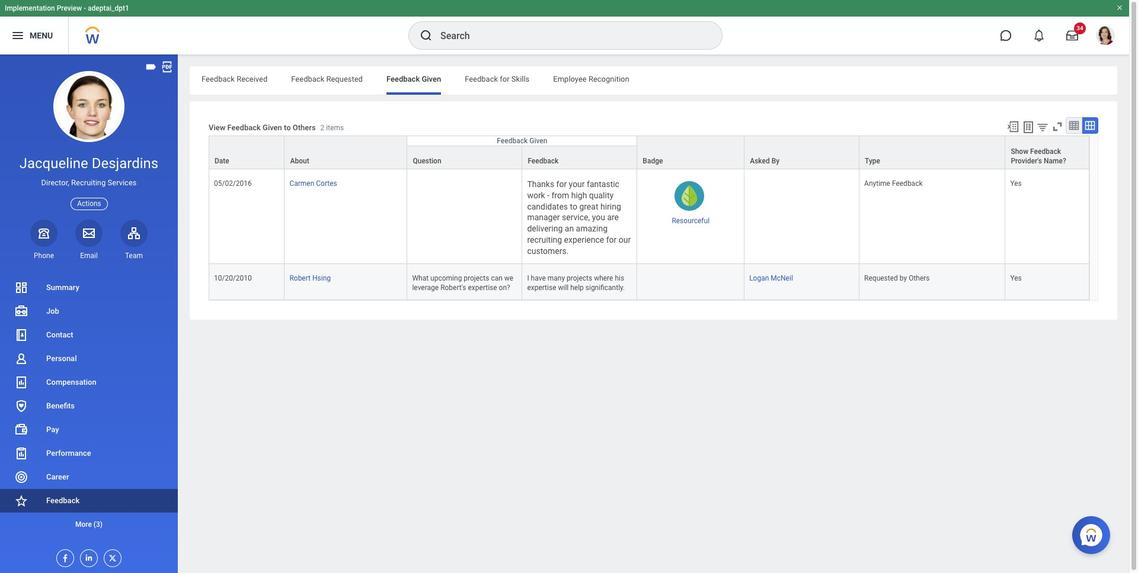 Task type: locate. For each thing, give the bounding box(es) containing it.
show
[[1011, 148, 1029, 156]]

for left skills
[[500, 75, 510, 84]]

badge
[[643, 157, 663, 165]]

expand table image
[[1084, 120, 1096, 132]]

by
[[900, 275, 907, 283]]

for up the from
[[556, 180, 567, 189]]

given up "thanks"
[[530, 137, 547, 145]]

0 vertical spatial given
[[422, 75, 441, 84]]

2 horizontal spatial given
[[530, 137, 547, 145]]

2 projects from the left
[[567, 275, 592, 283]]

others
[[293, 123, 316, 132], [909, 275, 930, 283]]

implementation
[[5, 4, 55, 12]]

1 vertical spatial for
[[556, 180, 567, 189]]

feedback button
[[522, 146, 637, 169]]

projects
[[464, 275, 489, 283], [567, 275, 592, 283]]

feedback received
[[202, 75, 268, 84]]

1 horizontal spatial given
[[422, 75, 441, 84]]

1 horizontal spatial requested
[[864, 275, 898, 283]]

view team image
[[127, 226, 141, 241]]

customers.
[[527, 246, 569, 256]]

projects left can
[[464, 275, 489, 283]]

0 vertical spatial yes
[[1010, 180, 1022, 188]]

given down search image
[[422, 75, 441, 84]]

significantly.
[[586, 284, 625, 292]]

feedback given inside popup button
[[497, 137, 547, 145]]

projects up "help"
[[567, 275, 592, 283]]

fullscreen image
[[1051, 120, 1064, 133]]

2 horizontal spatial for
[[606, 235, 617, 245]]

expertise down can
[[468, 284, 497, 292]]

cell
[[408, 170, 522, 265], [745, 170, 860, 265], [637, 265, 745, 301]]

actions
[[77, 200, 101, 208]]

given up date popup button
[[263, 123, 282, 132]]

expertise inside what upcoming projects can we leverage robert's expertise on?
[[468, 284, 497, 292]]

where
[[594, 275, 613, 283]]

1 vertical spatial to
[[570, 202, 577, 211]]

yes inside row
[[1010, 275, 1022, 283]]

for
[[500, 75, 510, 84], [556, 180, 567, 189], [606, 235, 617, 245]]

0 vertical spatial to
[[284, 123, 291, 132]]

cortes
[[316, 180, 337, 188]]

justify image
[[11, 28, 25, 43]]

row containing 10/20/2010
[[209, 265, 1090, 301]]

logan
[[749, 275, 769, 283]]

actions button
[[71, 198, 108, 210]]

menu button
[[0, 17, 68, 55]]

- right preview on the left
[[84, 4, 86, 12]]

yes for i have many projects where his expertise will help significantly.
[[1010, 275, 1022, 283]]

1 yes from the top
[[1010, 180, 1022, 188]]

requested by others
[[864, 275, 930, 283]]

delivering
[[527, 224, 563, 234]]

1 projects from the left
[[464, 275, 489, 283]]

1 horizontal spatial -
[[547, 191, 550, 200]]

0 horizontal spatial feedback given
[[386, 75, 441, 84]]

0 horizontal spatial requested
[[326, 75, 363, 84]]

mail image
[[82, 226, 96, 241]]

34
[[1077, 25, 1084, 31]]

0 vertical spatial for
[[500, 75, 510, 84]]

1 vertical spatial requested
[[864, 275, 898, 283]]

feedback requested
[[291, 75, 363, 84]]

toolbar
[[1001, 117, 1098, 136]]

pay image
[[14, 423, 28, 437]]

feedback up question "popup button"
[[497, 137, 528, 145]]

1 horizontal spatial feedback given
[[497, 137, 547, 145]]

feedback inside feedback popup button
[[528, 157, 559, 165]]

employee recognition
[[553, 75, 629, 84]]

0 horizontal spatial expertise
[[468, 284, 497, 292]]

10/20/2010
[[214, 275, 252, 283]]

to up service,
[[570, 202, 577, 211]]

are
[[607, 213, 619, 222]]

logan mcneil
[[749, 275, 793, 283]]

feedback inside feedback given popup button
[[497, 137, 528, 145]]

thanks for your fantastic work - from high quality candidates to great hiring manager service, you are delivering an amazing recruiting experience for our customers.
[[527, 180, 633, 256]]

others left 2
[[293, 123, 316, 132]]

will
[[558, 284, 569, 292]]

from
[[552, 191, 569, 200]]

skills
[[511, 75, 530, 84]]

i have many projects where his expertise will help significantly.
[[527, 275, 626, 292]]

show feedback provider's name? button
[[1006, 136, 1089, 169]]

team jacqueline desjardins element
[[120, 251, 148, 261]]

logan mcneil link
[[749, 272, 793, 283]]

given
[[422, 75, 441, 84], [263, 123, 282, 132], [530, 137, 547, 145]]

0 horizontal spatial projects
[[464, 275, 489, 283]]

row containing feedback given
[[209, 136, 1090, 170]]

1 horizontal spatial others
[[909, 275, 930, 283]]

compensation image
[[14, 376, 28, 390]]

to
[[284, 123, 291, 132], [570, 202, 577, 211]]

email jacqueline desjardins element
[[75, 251, 103, 261]]

asked by button
[[745, 136, 859, 169]]

pay
[[46, 426, 59, 435]]

- inside menu banner
[[84, 4, 86, 12]]

menu banner
[[0, 0, 1129, 55]]

2 expertise from the left
[[527, 284, 556, 292]]

0 horizontal spatial others
[[293, 123, 316, 132]]

0 horizontal spatial for
[[500, 75, 510, 84]]

for for skills
[[500, 75, 510, 84]]

0 vertical spatial feedback given
[[386, 75, 441, 84]]

feedback image
[[14, 494, 28, 509]]

adeptai_dpt1
[[88, 4, 129, 12]]

phone image
[[36, 226, 52, 241]]

email
[[80, 252, 98, 260]]

1 horizontal spatial projects
[[567, 275, 592, 283]]

expertise
[[468, 284, 497, 292], [527, 284, 556, 292]]

by
[[772, 157, 780, 165]]

- up candidates
[[547, 191, 550, 200]]

requested left by on the right top
[[864, 275, 898, 283]]

feedback given up "thanks"
[[497, 137, 547, 145]]

feedback right anytime at the right of the page
[[892, 180, 923, 188]]

others right by on the right top
[[909, 275, 930, 283]]

1 vertical spatial yes
[[1010, 275, 1022, 283]]

yes inside thanks for your fantastic work - from high quality candidates to great hiring manager service, you are delivering an amazing recruiting experience for our customers. 'row'
[[1010, 180, 1022, 188]]

director,
[[41, 179, 69, 187]]

1 expertise from the left
[[468, 284, 497, 292]]

feedback left skills
[[465, 75, 498, 84]]

others inside row
[[909, 275, 930, 283]]

0 horizontal spatial given
[[263, 123, 282, 132]]

personal image
[[14, 352, 28, 366]]

- inside thanks for your fantastic work - from high quality candidates to great hiring manager service, you are delivering an amazing recruiting experience for our customers.
[[547, 191, 550, 200]]

view feedback given to others 2 items
[[209, 123, 344, 132]]

fantastic
[[587, 180, 619, 189]]

0 horizontal spatial to
[[284, 123, 291, 132]]

2
[[320, 124, 324, 132]]

row
[[209, 136, 1090, 170], [209, 146, 1090, 170], [209, 265, 1090, 301]]

career link
[[0, 466, 178, 490]]

export to excel image
[[1007, 120, 1020, 133]]

expertise down have
[[527, 284, 556, 292]]

on?
[[499, 284, 510, 292]]

to left 2
[[284, 123, 291, 132]]

carmen
[[290, 180, 314, 188]]

feedback up "thanks"
[[528, 157, 559, 165]]

feedback up name?
[[1030, 148, 1061, 156]]

table image
[[1068, 120, 1080, 132]]

team
[[125, 252, 143, 260]]

items
[[326, 124, 344, 132]]

tab list containing feedback received
[[190, 66, 1117, 95]]

feedback given down search image
[[386, 75, 441, 84]]

0 horizontal spatial -
[[84, 4, 86, 12]]

about
[[290, 157, 309, 165]]

career image
[[14, 471, 28, 485]]

service,
[[562, 213, 590, 222]]

what upcoming projects can we leverage robert's expertise on?
[[412, 275, 515, 292]]

list
[[0, 276, 178, 537]]

requested up items
[[326, 75, 363, 84]]

1 row from the top
[[209, 136, 1090, 170]]

export to worksheets image
[[1021, 120, 1036, 135]]

feedback inside the "feedback" link
[[46, 497, 80, 506]]

yes for thanks for your fantastic work - from high quality candidates to great hiring manager service, you are delivering an amazing recruiting experience for our customers.
[[1010, 180, 1022, 188]]

1 horizontal spatial for
[[556, 180, 567, 189]]

expertise inside i have many projects where his expertise will help significantly.
[[527, 284, 556, 292]]

2 yes from the top
[[1010, 275, 1022, 283]]

phone
[[34, 252, 54, 260]]

for left our
[[606, 235, 617, 245]]

1 vertical spatial given
[[263, 123, 282, 132]]

benefits link
[[0, 395, 178, 419]]

compensation link
[[0, 371, 178, 395]]

0 vertical spatial -
[[84, 4, 86, 12]]

05/02/2016
[[214, 180, 252, 188]]

experience
[[564, 235, 604, 245]]

quality
[[589, 191, 614, 200]]

feedback down career
[[46, 497, 80, 506]]

1 vertical spatial others
[[909, 275, 930, 283]]

list containing summary
[[0, 276, 178, 537]]

1 vertical spatial feedback given
[[497, 137, 547, 145]]

x image
[[104, 551, 117, 564]]

Search Workday  search field
[[440, 23, 698, 49]]

1 horizontal spatial to
[[570, 202, 577, 211]]

asked
[[750, 157, 770, 165]]

feedback inside show feedback provider's name?
[[1030, 148, 1061, 156]]

performance
[[46, 449, 91, 458]]

projects inside what upcoming projects can we leverage robert's expertise on?
[[464, 275, 489, 283]]

0 vertical spatial others
[[293, 123, 316, 132]]

2 vertical spatial for
[[606, 235, 617, 245]]

tab list
[[190, 66, 1117, 95]]

3 row from the top
[[209, 265, 1090, 301]]

feedback link
[[0, 490, 178, 513]]

2 row from the top
[[209, 146, 1090, 170]]

1 vertical spatial -
[[547, 191, 550, 200]]

feedback for skills
[[465, 75, 530, 84]]

notifications large image
[[1033, 30, 1045, 41]]

badge image
[[675, 181, 704, 211]]

have
[[531, 275, 546, 283]]

amazing
[[576, 224, 608, 234]]

robert hsing link
[[290, 272, 331, 283]]

team link
[[120, 220, 148, 261]]

view
[[209, 123, 225, 132]]

1 horizontal spatial expertise
[[527, 284, 556, 292]]

0 vertical spatial requested
[[326, 75, 363, 84]]

to inside thanks for your fantastic work - from high quality candidates to great hiring manager service, you are delivering an amazing recruiting experience for our customers.
[[570, 202, 577, 211]]

2 vertical spatial given
[[530, 137, 547, 145]]

requested
[[326, 75, 363, 84], [864, 275, 898, 283]]

facebook image
[[57, 551, 70, 564]]

employee
[[553, 75, 587, 84]]



Task type: describe. For each thing, give the bounding box(es) containing it.
implementation preview -   adeptai_dpt1
[[5, 4, 129, 12]]

can
[[491, 275, 503, 283]]

our
[[619, 235, 631, 245]]

email button
[[75, 220, 103, 261]]

search image
[[419, 28, 433, 43]]

jacqueline desjardins
[[19, 155, 158, 172]]

you
[[592, 213, 605, 222]]

i
[[527, 275, 529, 283]]

preview
[[57, 4, 82, 12]]

received
[[237, 75, 268, 84]]

carmen cortes
[[290, 180, 337, 188]]

robert
[[290, 275, 311, 283]]

(3)
[[94, 521, 103, 529]]

type
[[865, 157, 880, 165]]

more (3)
[[75, 521, 103, 529]]

robert's
[[441, 284, 466, 292]]

profile logan mcneil image
[[1096, 26, 1115, 47]]

candidates
[[527, 202, 568, 211]]

resourceful link
[[672, 215, 710, 225]]

date
[[215, 157, 229, 165]]

hsing
[[312, 275, 331, 283]]

34 button
[[1059, 23, 1086, 49]]

feedback up 2
[[291, 75, 324, 84]]

desjardins
[[92, 155, 158, 172]]

thanks
[[527, 180, 554, 189]]

name?
[[1044, 157, 1066, 165]]

leverage
[[412, 284, 439, 292]]

robert hsing
[[290, 275, 331, 283]]

anytime feedback
[[864, 180, 923, 188]]

navigation pane region
[[0, 55, 178, 574]]

feedback up date popup button
[[227, 123, 261, 132]]

pay link
[[0, 419, 178, 442]]

phone button
[[30, 220, 58, 261]]

about button
[[285, 136, 407, 169]]

feedback down search image
[[386, 75, 420, 84]]

great
[[579, 202, 598, 211]]

select to filter grid data image
[[1036, 121, 1049, 133]]

row containing question
[[209, 146, 1090, 170]]

date button
[[209, 136, 284, 169]]

question
[[413, 157, 441, 165]]

thanks for your fantastic work - from high quality candidates to great hiring manager service, you are delivering an amazing recruiting experience for our customers. row
[[209, 170, 1090, 265]]

personal link
[[0, 347, 178, 371]]

more (3) button
[[0, 518, 178, 532]]

for for your
[[556, 180, 567, 189]]

projects inside i have many projects where his expertise will help significantly.
[[567, 275, 592, 283]]

job image
[[14, 305, 28, 319]]

compensation
[[46, 378, 96, 387]]

carmen cortes link
[[290, 177, 337, 188]]

benefits
[[46, 402, 75, 411]]

menu
[[30, 31, 53, 40]]

performance link
[[0, 442, 178, 466]]

we
[[504, 275, 514, 283]]

mcneil
[[771, 275, 793, 283]]

phone jacqueline desjardins element
[[30, 251, 58, 261]]

more
[[75, 521, 92, 529]]

more (3) button
[[0, 513, 178, 537]]

performance image
[[14, 447, 28, 461]]

feedback given button
[[408, 136, 637, 146]]

his
[[615, 275, 624, 283]]

provider's
[[1011, 157, 1042, 165]]

what
[[412, 275, 429, 283]]

given inside popup button
[[530, 137, 547, 145]]

contact
[[46, 331, 73, 340]]

recruiting
[[527, 235, 562, 245]]

contact image
[[14, 328, 28, 343]]

view printable version (pdf) image
[[161, 60, 174, 74]]

career
[[46, 473, 69, 482]]

close environment banner image
[[1116, 4, 1123, 11]]

benefits image
[[14, 400, 28, 414]]

asked by
[[750, 157, 780, 165]]

help
[[570, 284, 584, 292]]

anytime
[[864, 180, 890, 188]]

question button
[[408, 146, 522, 169]]

recruiting
[[71, 179, 106, 187]]

badge button
[[637, 136, 744, 169]]

feedback inside thanks for your fantastic work - from high quality candidates to great hiring manager service, you are delivering an amazing recruiting experience for our customers. 'row'
[[892, 180, 923, 188]]

recognition
[[589, 75, 629, 84]]

linkedin image
[[81, 551, 94, 563]]

summary image
[[14, 281, 28, 295]]

feedback left received
[[202, 75, 235, 84]]

resourceful
[[672, 217, 710, 225]]

personal
[[46, 354, 77, 363]]

hiring
[[600, 202, 621, 211]]

inbox large image
[[1066, 30, 1078, 41]]

high
[[571, 191, 587, 200]]

type button
[[860, 136, 1005, 169]]

requested inside row
[[864, 275, 898, 283]]

tag image
[[145, 60, 158, 74]]

services
[[108, 179, 137, 187]]



Task type: vqa. For each thing, say whether or not it's contained in the screenshot.
'Badge' popup button
yes



